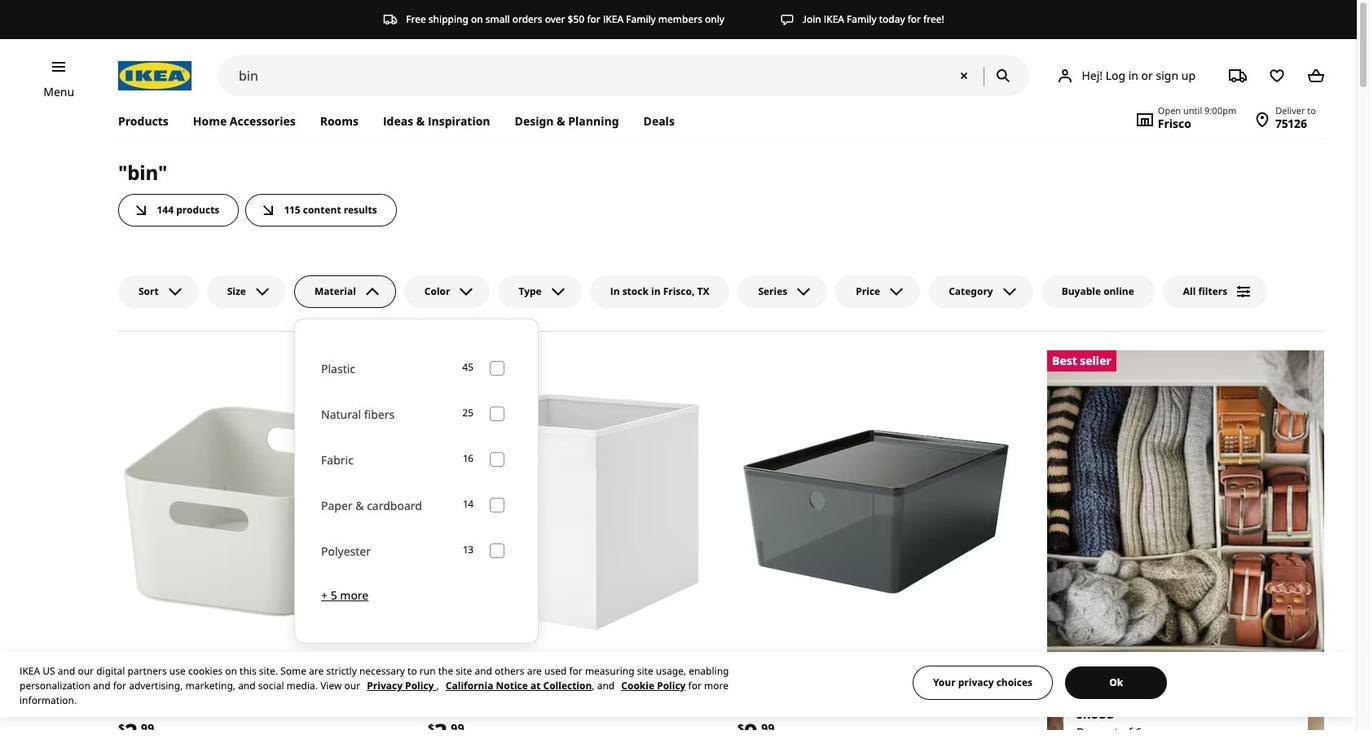 Task type: vqa. For each thing, say whether or not it's contained in the screenshot.
Not an IKEA Family member? Delivery starts at $69 and varies based on proximity to your local IKEA. hour
no



Task type: describe. For each thing, give the bounding box(es) containing it.
13 products element
[[464, 543, 474, 559]]

14 products element
[[464, 498, 474, 513]]

ikea logotype, go to start page image
[[118, 61, 192, 91]]



Task type: locate. For each thing, give the bounding box(es) containing it.
16 products element
[[464, 452, 474, 467]]

45 products element
[[463, 361, 474, 376]]

Search by product text field
[[218, 55, 1030, 96]]

None search field
[[218, 55, 1030, 96]]

25 products element
[[463, 406, 474, 422]]



